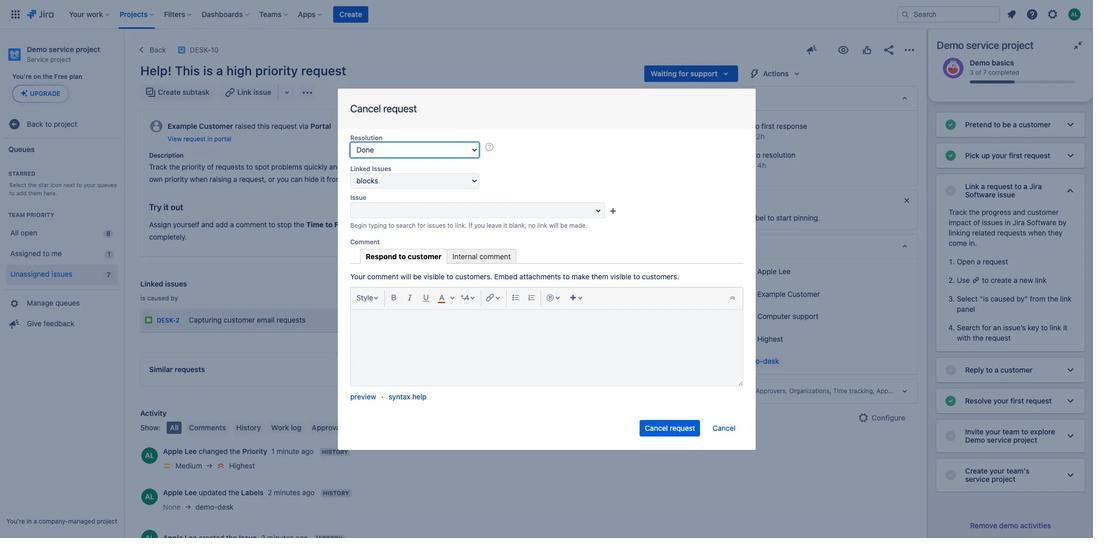 Task type: vqa. For each thing, say whether or not it's contained in the screenshot.
ASSETS
no



Task type: locate. For each thing, give the bounding box(es) containing it.
0 horizontal spatial issue
[[254, 88, 271, 97]]

fields
[[671, 387, 690, 396]]

of right 3
[[976, 69, 982, 77]]

0 horizontal spatial your
[[84, 182, 96, 188]]

completely.
[[149, 233, 187, 242]]

1 vertical spatial by
[[171, 295, 178, 303]]

0 vertical spatial 1
[[108, 251, 110, 258]]

starred group
[[4, 160, 120, 201]]

assigned
[[10, 249, 41, 258]]

from inside select "is caused by" from the link panel
[[1031, 295, 1046, 304]]

8
[[107, 230, 110, 238]]

1 stop from the left
[[277, 220, 292, 229]]

activity
[[140, 409, 167, 418]]

time inside 'more fields request participants, approvers, organizations, time tracking, approver groups, components, due date, original estimate'
[[834, 388, 848, 396]]

1 horizontal spatial when
[[1029, 229, 1047, 237]]

set inside goals. customers can set their own priority when raising a request, or you can hide it from customers and let your team decide.
[[564, 163, 574, 171]]

project down upgrade
[[54, 120, 77, 128]]

1 horizontal spatial desk
[[764, 357, 780, 366]]

0 horizontal spatial desk-
[[157, 317, 176, 325]]

request inside link a request to a jira software issue
[[988, 182, 1014, 191]]

jira inside link a request to a jira software issue
[[1030, 182, 1043, 191]]

demo- down updated
[[196, 503, 218, 512]]

visible down "respond to customer"
[[424, 272, 445, 281]]

try
[[149, 203, 162, 212]]

1 vertical spatial queues
[[55, 299, 80, 308]]

by inside track the progress and customer impact of issues in jira software by linking related requests when they come in.
[[1059, 218, 1067, 227]]

history inside button
[[236, 424, 261, 433]]

link for link issue
[[238, 88, 252, 97]]

group
[[4, 289, 120, 338]]

sla from counting down. resolve the request to stop all slas completely.
[[149, 220, 594, 242]]

0 horizontal spatial stop
[[277, 220, 292, 229]]

team priority group
[[4, 201, 120, 289]]

updated
[[199, 489, 227, 498]]

blank,
[[509, 222, 527, 229]]

updated the labels 2 minutes ago
[[199, 489, 315, 498]]

requests right similar
[[175, 366, 205, 374]]

menu bar
[[165, 422, 351, 435]]

created
[[651, 414, 674, 421]]

stop inside sla from counting down. resolve the request to stop all slas completely.
[[550, 220, 564, 229]]

participants,
[[718, 388, 755, 396]]

1 horizontal spatial you
[[474, 222, 485, 229]]

linked for linked issues
[[140, 280, 163, 289]]

assigned to me
[[10, 249, 62, 258]]

work log
[[271, 424, 302, 433]]

track the priority of requests to spot problems quickly and set tighter service level agreement (sla)
[[149, 163, 489, 171]]

track up own
[[149, 163, 167, 171]]

link
[[238, 88, 252, 97], [966, 182, 980, 191]]

highest down the computer
[[758, 335, 784, 344]]

demo for demo service project service project
[[27, 45, 47, 54]]

software up progress
[[966, 190, 996, 199]]

0 vertical spatial history
[[236, 424, 261, 433]]

capturing customer email requests link
[[185, 310, 515, 331]]

is right this
[[203, 63, 213, 78]]

it right try
[[164, 203, 169, 212]]

from inside goals. customers can set their own priority when raising a request, or you can hide it from customers and let your team decide.
[[327, 175, 342, 184]]

project up plan
[[76, 45, 100, 54]]

search
[[396, 222, 416, 229]]

1 horizontal spatial visible
[[610, 272, 632, 281]]

1 vertical spatial add
[[216, 220, 228, 229]]

comment up embed
[[480, 252, 511, 261]]

1 horizontal spatial create
[[340, 10, 362, 18]]

issues down progress
[[983, 218, 1004, 227]]

1 horizontal spatial caused
[[991, 295, 1015, 304]]

issue down the help! this is a high priority request
[[254, 88, 271, 97]]

service up on
[[27, 56, 49, 63]]

1 vertical spatial jira
[[1013, 218, 1025, 227]]

1 vertical spatial track
[[949, 208, 968, 217]]

customers. down 'internal comment' link
[[455, 272, 492, 281]]

link right 'by"'
[[1061, 295, 1072, 304]]

service up demo basics 3 of 7 completed
[[967, 39, 1000, 51]]

track up impact
[[949, 208, 968, 217]]

select down starred
[[9, 182, 26, 188]]

progress
[[982, 208, 1012, 217]]

software inside link a request to a jira software issue
[[966, 190, 996, 199]]

from down track the priority of requests to spot problems quickly and set tighter service level agreement (sla)
[[327, 175, 342, 184]]

0 vertical spatial be
[[560, 222, 568, 229]]

desk- up this
[[190, 45, 211, 54]]

visible
[[424, 272, 445, 281], [610, 272, 632, 281]]

1 horizontal spatial 7
[[984, 69, 987, 77]]

1 horizontal spatial by
[[1059, 218, 1067, 227]]

basics
[[992, 59, 1015, 67]]

try it out
[[149, 203, 183, 212]]

0 vertical spatial slas
[[652, 94, 669, 103]]

come
[[949, 239, 968, 248]]

1 vertical spatial be
[[413, 272, 422, 281]]

time left tracking,
[[834, 388, 848, 396]]

select inside starred select the star icon next to your queues to add them here.
[[9, 182, 26, 188]]

desk- for 10
[[190, 45, 211, 54]]

first
[[335, 220, 350, 229]]

response
[[352, 220, 387, 229]]

demo for demo service project
[[937, 39, 965, 51]]

1 horizontal spatial service
[[380, 163, 406, 171]]

0 horizontal spatial in
[[27, 518, 32, 526]]

jira image
[[27, 8, 54, 20], [27, 8, 54, 20]]

0 vertical spatial issue
[[254, 88, 271, 97]]

None submit
[[640, 420, 701, 437]]

it inside goals. customers can set their own priority when raising a request, or you can hide it from customers and let your team decide.
[[321, 175, 325, 184]]

you're for you're on the free plan
[[12, 73, 32, 81]]

0 vertical spatial you're
[[12, 73, 32, 81]]

progress bar
[[970, 81, 1076, 84]]

and right progress
[[1014, 208, 1026, 217]]

link inside button
[[238, 88, 252, 97]]

1 inside team priority 'group'
[[108, 251, 110, 258]]

respond to customer
[[366, 252, 442, 261]]

linked for linked issues
[[350, 165, 370, 173]]

agreement
[[428, 163, 467, 171]]

to inside time to resolution within 4h
[[754, 151, 761, 160]]

slas inside sla from counting down. resolve the request to stop all slas completely.
[[575, 220, 592, 229]]

to down starred
[[9, 190, 15, 197]]

stop
[[277, 220, 292, 229], [550, 220, 564, 229]]

0 vertical spatial link
[[238, 88, 252, 97]]

be left made.
[[560, 222, 568, 229]]

via
[[299, 122, 309, 131]]

all for all open
[[10, 229, 19, 238]]

within
[[735, 132, 755, 141], [736, 161, 756, 170]]

1 vertical spatial service
[[380, 163, 406, 171]]

create inside button
[[158, 88, 181, 97]]

collapse panel image
[[1073, 39, 1085, 52]]

hide
[[305, 175, 319, 184]]

linked up the 'is caused by'
[[140, 280, 163, 289]]

0 vertical spatial track
[[149, 163, 167, 171]]

internal
[[452, 252, 478, 261]]

by up they
[[1059, 218, 1067, 227]]

for inside search for an issue's key to link it with the request
[[983, 324, 992, 332]]

customer down counting in the top of the page
[[408, 252, 442, 261]]

when left raising
[[190, 175, 208, 184]]

within left 2h
[[735, 132, 755, 141]]

link right key
[[1051, 324, 1062, 332]]

to inside link a request to a jira software issue
[[1015, 182, 1022, 191]]

1 vertical spatial customer
[[408, 252, 442, 261]]

to left field
[[719, 214, 726, 223]]

raised
[[235, 122, 256, 131]]

link right new
[[1036, 276, 1047, 285]]

caused inside select "is caused by" from the link panel
[[991, 295, 1015, 304]]

jira up track the progress and customer impact of issues in jira software by linking related requests when they come in.
[[1030, 182, 1043, 191]]

desk-2
[[157, 317, 180, 325]]

1 caused from the left
[[991, 295, 1015, 304]]

your comment will be visible to customers. embed attachments to make them visible to customers.
[[350, 272, 679, 281]]

minutes left cancel link
[[683, 425, 707, 433]]

linked up the customers
[[350, 165, 370, 173]]

issues down the me
[[51, 270, 72, 279]]

0 horizontal spatial software
[[966, 190, 996, 199]]

7 down 8 in the top left of the page
[[107, 271, 110, 279]]

visible right make
[[610, 272, 632, 281]]

assign yourself and add a comment to stop the time to first response
[[149, 220, 387, 229]]

0 vertical spatial add
[[16, 190, 27, 197]]

project up basics
[[1002, 39, 1034, 51]]

demo down search field
[[937, 39, 965, 51]]

0 horizontal spatial back
[[27, 120, 43, 128]]

demo inside demo service project service project
[[27, 45, 47, 54]]

checked image
[[945, 185, 958, 197]]

jira
[[1030, 182, 1043, 191], [1013, 218, 1025, 227]]

when left they
[[1029, 229, 1047, 237]]

response
[[777, 122, 808, 131]]

0 horizontal spatial add
[[16, 190, 27, 197]]

1 horizontal spatial can
[[550, 163, 562, 171]]

0 vertical spatial create
[[340, 10, 362, 18]]

track for track the priority of requests to spot problems quickly and set tighter service level agreement (sla)
[[149, 163, 167, 171]]

cancel for cancel
[[713, 424, 736, 433]]

1 horizontal spatial stop
[[550, 220, 564, 229]]

1 vertical spatial you're
[[6, 518, 25, 526]]

1 set from the left
[[344, 163, 354, 171]]

a left high at the top
[[216, 63, 223, 78]]

it right key
[[1064, 324, 1068, 332]]

1 vertical spatial linked
[[140, 280, 163, 289]]

2 caused from the left
[[147, 295, 169, 303]]

syntax
[[389, 393, 410, 401]]

all for all
[[170, 424, 179, 433]]

select
[[9, 182, 26, 188], [958, 295, 979, 304]]

can left hide
[[291, 175, 303, 184]]

0 vertical spatial in
[[207, 135, 213, 143]]

0 horizontal spatial queues
[[55, 299, 80, 308]]

1 horizontal spatial from
[[404, 220, 419, 229]]

service inside demo service project service project
[[49, 45, 74, 54]]

issues inside track the progress and customer impact of issues in jira software by linking related requests when they come in.
[[983, 218, 1004, 227]]

0 horizontal spatial cancel
[[350, 102, 381, 114]]

to inside team priority 'group'
[[43, 249, 50, 258]]

of up "related" on the right top of the page
[[974, 218, 981, 227]]

0 horizontal spatial highest
[[229, 462, 255, 471]]

2 stop from the left
[[550, 220, 564, 229]]

priority
[[255, 63, 298, 78], [182, 163, 205, 171], [165, 175, 188, 184]]

7 inside team priority 'group'
[[107, 271, 110, 279]]

help!
[[140, 63, 172, 78]]

link right checked icon on the right of the page
[[966, 182, 980, 191]]

minutes right labels
[[274, 489, 300, 498]]

link inside link a request to a jira software issue
[[966, 182, 980, 191]]

you're for you're in a company-managed project
[[6, 518, 25, 526]]

the up impact
[[970, 208, 980, 217]]

1 horizontal spatial them
[[592, 272, 609, 281]]

0 vertical spatial customer
[[1028, 208, 1059, 217]]

0 vertical spatial them
[[28, 190, 42, 197]]

next
[[63, 182, 75, 188], [703, 214, 717, 223]]

1 vertical spatial software
[[1027, 218, 1057, 227]]

group containing manage queues
[[4, 289, 120, 338]]

1 vertical spatial in
[[1006, 218, 1011, 227]]

comment for your
[[367, 272, 399, 281]]

demo up 3
[[970, 59, 991, 67]]

2 horizontal spatial comment
[[480, 252, 511, 261]]

0 vertical spatial request
[[652, 313, 676, 321]]

of inside demo basics 3 of 7 completed
[[976, 69, 982, 77]]

queues up the give feedback button
[[55, 299, 80, 308]]

0 vertical spatial for
[[417, 222, 426, 229]]

0 horizontal spatial when
[[190, 175, 208, 184]]

demo for demo basics 3 of 7 completed
[[970, 59, 991, 67]]

comment for internal
[[480, 252, 511, 261]]

own
[[149, 175, 163, 184]]

preview link
[[350, 393, 376, 401]]

1 vertical spatial desk-
[[157, 317, 176, 325]]

you're left company- at the left bottom
[[6, 518, 25, 526]]

0 vertical spatial desk
[[764, 357, 780, 366]]

0 horizontal spatial create
[[158, 88, 181, 97]]

0 vertical spatial queues
[[97, 182, 117, 188]]

demo-
[[741, 357, 764, 366], [196, 503, 218, 512]]

0 vertical spatial from
[[327, 175, 342, 184]]

hide message image
[[901, 195, 914, 207]]

made.
[[570, 222, 588, 229]]

search image
[[902, 10, 910, 18]]

requests right email
[[277, 316, 306, 324]]

due
[[970, 388, 982, 396]]

from right sla
[[404, 220, 419, 229]]

1 horizontal spatial priority
[[243, 448, 267, 456]]

and inside goals. customers can set their own priority when raising a request, or you can hide it from customers and let your team decide.
[[381, 175, 393, 184]]

0 vertical spatial next
[[63, 182, 75, 188]]

to create a new link
[[981, 276, 1047, 285]]

help
[[412, 393, 427, 401]]

them for make
[[592, 272, 609, 281]]

demo- up 'participants,'
[[741, 357, 764, 366]]

1 horizontal spatial set
[[564, 163, 574, 171]]

within 4h button
[[736, 161, 767, 171]]

from right 'by"'
[[1031, 295, 1046, 304]]

request inside 'more fields request participants, approvers, organizations, time tracking, approver groups, components, due date, original estimate'
[[692, 388, 716, 396]]

2 vertical spatial of
[[974, 218, 981, 227]]

2 vertical spatial customer
[[224, 316, 255, 324]]

be down "respond to customer"
[[413, 272, 422, 281]]

issue inside link a request to a jira software issue
[[998, 190, 1016, 199]]

1 vertical spatial minutes
[[683, 425, 707, 433]]

0 horizontal spatial track
[[149, 163, 167, 171]]

request type
[[652, 313, 692, 321]]

ago
[[706, 414, 717, 421], [708, 425, 719, 433], [301, 448, 314, 456], [302, 489, 315, 498]]

portal
[[214, 135, 231, 143]]

0 vertical spatial priority
[[26, 211, 54, 218]]

1 vertical spatial of
[[207, 163, 214, 171]]

internal comment link
[[447, 249, 517, 264]]

requests
[[216, 163, 244, 171], [998, 229, 1027, 237], [277, 316, 306, 324], [175, 366, 205, 374]]

1 vertical spatial demo-
[[196, 503, 218, 512]]

0 vertical spatial software
[[966, 190, 996, 199]]

1 horizontal spatial issue
[[998, 190, 1016, 199]]

will down "respond to customer"
[[401, 272, 411, 281]]

to left spot
[[246, 163, 253, 171]]

2 visible from the left
[[610, 272, 632, 281]]

0 vertical spatial desk-
[[190, 45, 211, 54]]

1 horizontal spatial customer
[[408, 252, 442, 261]]

customer up they
[[1028, 208, 1059, 217]]

a right raising
[[234, 175, 237, 184]]

issue type: service request image
[[145, 316, 153, 325]]

created 2 minutes ago updated 2 minutes ago
[[651, 414, 719, 433]]

service inside demo service project service project
[[27, 56, 49, 63]]

1
[[108, 251, 110, 258], [272, 448, 275, 456]]

0 horizontal spatial select
[[9, 182, 26, 188]]

all right show:
[[170, 424, 179, 433]]

to inside time to first response within 2h
[[753, 122, 760, 131]]

when
[[190, 175, 208, 184], [1029, 229, 1047, 237]]

2 horizontal spatial customer
[[1028, 208, 1059, 217]]

track inside track the progress and customer impact of issues in jira software by linking related requests when they come in.
[[949, 208, 968, 217]]

0 horizontal spatial visible
[[424, 272, 445, 281]]

1 customers. from the left
[[455, 272, 492, 281]]

2 customers. from the left
[[642, 272, 679, 281]]

give feedback button
[[4, 314, 120, 335]]

project for demo service project service project
[[76, 45, 100, 54]]

them for add
[[28, 190, 42, 197]]

1 horizontal spatial link
[[966, 182, 980, 191]]

link inside search for an issue's key to link it with the request
[[1051, 324, 1062, 332]]

slas element
[[645, 86, 918, 111]]

all
[[10, 229, 19, 238], [170, 424, 179, 433]]

back up queues
[[27, 120, 43, 128]]

customers
[[512, 163, 548, 171]]

today
[[657, 125, 678, 134]]

comment down respond at the left
[[367, 272, 399, 281]]

comment inside 'internal comment' link
[[480, 252, 511, 261]]

give feedback
[[27, 320, 75, 328]]

a inside goals. customers can set their own priority when raising a request, or you can hide it from customers and let your team decide.
[[234, 175, 237, 184]]

1 vertical spatial create
[[158, 88, 181, 97]]

in left portal
[[207, 135, 213, 143]]

raising
[[210, 175, 232, 184]]

link.
[[455, 222, 467, 229]]

their
[[576, 163, 591, 171]]

1 horizontal spatial comment
[[367, 272, 399, 281]]

track
[[149, 163, 167, 171], [949, 208, 968, 217]]

when inside goals. customers can set their own priority when raising a request, or you can hide it from customers and let your team decide.
[[190, 175, 208, 184]]

issue up progress
[[998, 190, 1016, 199]]

desk down updated
[[218, 503, 234, 512]]

0 horizontal spatial demo-desk
[[196, 503, 234, 512]]

0 horizontal spatial you
[[277, 175, 289, 184]]

0 vertical spatial comment
[[236, 220, 267, 229]]

medium
[[176, 462, 202, 471]]

0 horizontal spatial demo
[[27, 45, 47, 54]]

1 horizontal spatial track
[[949, 208, 968, 217]]

set left their
[[564, 163, 574, 171]]

down.
[[452, 220, 472, 229]]

1 horizontal spatial linked
[[350, 165, 370, 173]]

2 vertical spatial minutes
[[274, 489, 300, 498]]

1 horizontal spatial back
[[150, 45, 166, 54]]

of up raising
[[207, 163, 214, 171]]

to right key
[[1042, 324, 1049, 332]]

set up the customers
[[344, 163, 354, 171]]

is up issue type: service request icon
[[140, 295, 146, 303]]

to left assignee
[[634, 272, 640, 281]]

1 vertical spatial 7
[[107, 271, 110, 279]]

0 horizontal spatial caused
[[147, 295, 169, 303]]

can right customers
[[550, 163, 562, 171]]

all inside button
[[170, 424, 179, 433]]

menu bar containing all
[[165, 422, 351, 435]]

them inside starred select the star icon next to your queues to add them here.
[[28, 190, 42, 197]]

and inside track the progress and customer impact of issues in jira software by linking related requests when they come in.
[[1014, 208, 1026, 217]]

link inside select "is caused by" from the link panel
[[1061, 295, 1072, 304]]

1 horizontal spatial customers.
[[642, 272, 679, 281]]

1 vertical spatial from
[[404, 220, 419, 229]]

you right or
[[277, 175, 289, 184]]

0 horizontal spatial customer
[[224, 316, 255, 324]]

the right 'by"'
[[1048, 295, 1059, 304]]

components,
[[930, 388, 969, 396]]

demo- inside demo-desk link
[[741, 357, 764, 366]]

to down upgrade
[[45, 120, 52, 128]]

track the progress and customer impact of issues in jira software by linking related requests when they come in.
[[949, 208, 1067, 248]]

link issue button
[[220, 84, 279, 101]]

team
[[8, 211, 25, 218]]

back up help!
[[150, 45, 166, 54]]

give feedback image
[[806, 44, 819, 56]]

queues inside starred select the star icon next to your queues to add them here.
[[97, 182, 117, 188]]

2 vertical spatial from
[[1031, 295, 1046, 304]]

minutes down fields
[[682, 414, 705, 421]]

this
[[258, 122, 270, 131]]

create inside "button"
[[340, 10, 362, 18]]

2 set from the left
[[564, 163, 574, 171]]

cancel up resolution at the left top of page
[[350, 102, 381, 114]]

all
[[566, 220, 573, 229]]

1 down 8 in the top left of the page
[[108, 251, 110, 258]]

cancel for cancel request
[[350, 102, 381, 114]]

description
[[149, 152, 184, 160]]

1 horizontal spatial jira
[[1030, 182, 1043, 191]]

in left company- at the left bottom
[[27, 518, 32, 526]]

highest down changed the priority 1 minute ago
[[229, 462, 255, 471]]

0 vertical spatial minutes
[[682, 414, 705, 421]]

syntax help
[[389, 393, 427, 401]]

0 horizontal spatial priority
[[26, 211, 54, 218]]

1 left minute
[[272, 448, 275, 456]]

1 vertical spatial next
[[703, 214, 717, 223]]

help! this is a high priority request
[[140, 63, 346, 78]]

all inside team priority 'group'
[[10, 229, 19, 238]]

demo inside demo basics 3 of 7 completed
[[970, 59, 991, 67]]

comments
[[189, 424, 226, 433]]

the left labels
[[229, 489, 239, 498]]

you're left on
[[12, 73, 32, 81]]



Task type: describe. For each thing, give the bounding box(es) containing it.
pinning.
[[794, 214, 821, 223]]

assignee
[[652, 267, 679, 275]]

primary element
[[6, 0, 898, 29]]

within inside time to first response within 2h
[[735, 132, 755, 141]]

on
[[33, 73, 41, 81]]

remove
[[971, 522, 998, 531]]

it right leave
[[504, 222, 507, 229]]

7 inside demo basics 3 of 7 completed
[[984, 69, 987, 77]]

3
[[970, 69, 974, 77]]

quickly
[[304, 163, 328, 171]]

tighter
[[356, 163, 378, 171]]

clockicon image
[[711, 121, 728, 138]]

the left first
[[294, 220, 305, 229]]

an
[[994, 324, 1002, 332]]

with
[[958, 334, 972, 343]]

1 vertical spatial highest
[[229, 462, 255, 471]]

starred
[[8, 170, 35, 177]]

manage queues
[[27, 299, 80, 308]]

2 right "created"
[[676, 414, 680, 421]]

history for 2 minutes ago
[[323, 490, 349, 497]]

0 horizontal spatial be
[[413, 272, 422, 281]]

pm
[[700, 125, 711, 134]]

when inside track the progress and customer impact of issues in jira software by linking related requests when they come in.
[[1029, 229, 1047, 237]]

and right yourself
[[201, 220, 214, 229]]

similar requests
[[149, 366, 205, 374]]

2 right updated
[[678, 425, 682, 433]]

it inside search for an issue's key to link it with the request
[[1064, 324, 1068, 332]]

none
[[163, 503, 181, 512]]

level
[[408, 163, 426, 171]]

linking
[[949, 229, 971, 237]]

0 horizontal spatial demo-
[[196, 503, 218, 512]]

original
[[1000, 388, 1023, 396]]

track for track the progress and customer impact of issues in jira software by linking related requests when they come in.
[[949, 208, 968, 217]]

time left first
[[306, 220, 324, 229]]

and right quickly
[[330, 163, 342, 171]]

of for requests
[[207, 163, 214, 171]]

more fields element
[[645, 379, 1050, 404]]

1 vertical spatial desk
[[218, 503, 234, 512]]

work
[[271, 424, 289, 433]]

if
[[469, 222, 473, 229]]

attachments
[[520, 272, 561, 281]]

remove demo activities button
[[970, 518, 1053, 535]]

style
[[356, 293, 373, 302]]

1 horizontal spatial in
[[207, 135, 213, 143]]

of for 7
[[976, 69, 982, 77]]

1 vertical spatial will
[[401, 272, 411, 281]]

log
[[291, 424, 302, 433]]

history for 1 minute ago
[[322, 449, 348, 456]]

to down or
[[269, 220, 275, 229]]

1 vertical spatial 1
[[272, 448, 275, 456]]

select inside select "is caused by" from the link panel
[[958, 295, 979, 304]]

demo-desk link
[[739, 357, 782, 368]]

Issue text field
[[350, 203, 605, 218]]

a right yourself
[[230, 220, 234, 229]]

your inside starred select the star icon next to your queues to add them here.
[[84, 182, 96, 188]]

a up progress
[[982, 182, 986, 191]]

the inside track the progress and customer impact of issues in jira software by linking related requests when they come in.
[[970, 208, 980, 217]]

0 vertical spatial will
[[549, 222, 559, 229]]

to left first
[[326, 220, 333, 229]]

customer
[[199, 122, 233, 131]]

the inside search for an issue's key to link it with the request
[[973, 334, 984, 343]]

a left field
[[728, 214, 732, 223]]

to inside sla from counting down. resolve the request to stop all slas completely.
[[541, 220, 548, 229]]

in.
[[970, 239, 978, 248]]

show:
[[140, 424, 161, 433]]

the down the description
[[169, 163, 180, 171]]

no
[[528, 222, 536, 229]]

link for link a request to a jira software issue
[[966, 182, 980, 191]]

all button
[[167, 422, 182, 435]]

of inside track the progress and customer impact of issues in jira software by linking related requests when they come in.
[[974, 218, 981, 227]]

approvers,
[[756, 388, 788, 396]]

0 vertical spatial demo-desk
[[741, 357, 780, 366]]

project up free
[[50, 56, 71, 63]]

time inside time to resolution within 4h
[[736, 151, 752, 160]]

1 vertical spatial is
[[140, 295, 146, 303]]

in inside track the progress and customer impact of issues in jira software by linking related requests when they come in.
[[1006, 218, 1011, 227]]

a left new
[[1014, 276, 1018, 285]]

requests up raising
[[216, 163, 244, 171]]

support
[[793, 312, 819, 321]]

link right no
[[537, 222, 548, 229]]

to left start
[[768, 214, 775, 223]]

remove demo activities
[[971, 522, 1052, 531]]

1 horizontal spatial add
[[216, 220, 228, 229]]

cancel request
[[350, 102, 417, 114]]

desk- for 2
[[157, 317, 176, 325]]

priority inside 'group'
[[26, 211, 54, 218]]

upgrade button
[[13, 86, 68, 102]]

get local help about resolution image
[[485, 143, 494, 151]]

view
[[168, 135, 182, 143]]

customer inside track the progress and customer impact of issues in jira software by linking related requests when they come in.
[[1028, 208, 1059, 217]]

project right managed
[[97, 518, 117, 526]]

the inside starred select the star icon next to your queues to add them here.
[[28, 182, 37, 188]]

1 vertical spatial can
[[291, 175, 303, 184]]

next inside starred select the star icon next to your queues to add them here.
[[63, 182, 75, 188]]

leave
[[487, 222, 502, 229]]

email
[[257, 316, 275, 324]]

0 vertical spatial priority
[[255, 63, 298, 78]]

1 horizontal spatial highest
[[758, 335, 784, 344]]

2 left capturing
[[176, 317, 180, 325]]

back for back
[[150, 45, 166, 54]]

computer
[[758, 312, 791, 321]]

1 vertical spatial demo-desk
[[196, 503, 234, 512]]

1 visible from the left
[[424, 272, 445, 281]]

embed
[[494, 272, 518, 281]]

Search field
[[898, 6, 1001, 22]]

create
[[991, 276, 1012, 285]]

they
[[1049, 229, 1063, 237]]

requests inside track the progress and customer impact of issues in jira software by linking related requests when they come in.
[[998, 229, 1027, 237]]

capturing customer email requests
[[189, 316, 306, 324]]

add inside starred select the star icon next to your queues to add them here.
[[16, 190, 27, 197]]

by"
[[1017, 295, 1029, 304]]

new
[[1020, 276, 1034, 285]]

back for back to project
[[27, 120, 43, 128]]

decide.
[[440, 175, 464, 184]]

configure link
[[852, 410, 912, 427]]

preview
[[350, 393, 376, 401]]

hide details button
[[553, 118, 606, 135]]

2 vertical spatial in
[[27, 518, 32, 526]]

to right link issue icon
[[983, 276, 989, 285]]

the right on
[[43, 73, 53, 81]]

to down internal
[[447, 272, 453, 281]]

1 horizontal spatial next
[[703, 214, 717, 223]]

search for an issue's key to link it with the request
[[958, 324, 1068, 343]]

manage queues button
[[4, 293, 120, 314]]

let
[[395, 175, 403, 184]]

goals. customers can set their own priority when raising a request, or you can hide it from customers and let your team decide.
[[149, 163, 593, 184]]

more fields request participants, approvers, organizations, time tracking, approver groups, components, due date, original estimate
[[652, 387, 1050, 396]]

more
[[652, 387, 669, 396]]

priority inside goals. customers can set their own priority when raising a request, or you can hide it from customers and let your team decide.
[[165, 175, 188, 184]]

related
[[973, 229, 996, 237]]

team
[[422, 175, 438, 184]]

request inside search for an issue's key to link it with the request
[[986, 334, 1012, 343]]

desk-2 link
[[157, 317, 180, 325]]

from inside sla from counting down. resolve the request to stop all slas completely.
[[404, 220, 419, 229]]

request,
[[239, 175, 266, 184]]

configure
[[872, 414, 906, 423]]

issues inside team priority 'group'
[[51, 270, 72, 279]]

create for create
[[340, 10, 362, 18]]

create for create subtask
[[158, 88, 181, 97]]

1 horizontal spatial slas
[[652, 94, 669, 103]]

to right the typing on the left
[[389, 222, 394, 229]]

a up track the progress and customer impact of issues in jira software by linking related requests when they come in.
[[1024, 182, 1028, 191]]

syntax help link
[[389, 393, 427, 401]]

10
[[211, 45, 219, 54]]

issue's
[[1004, 324, 1026, 332]]

0 vertical spatial is
[[203, 63, 213, 78]]

issues up the 'is caused by'
[[165, 280, 187, 289]]

to left link.
[[447, 222, 453, 229]]

the inside select "is caused by" from the link panel
[[1048, 295, 1059, 304]]

software inside track the progress and customer impact of issues in jira software by linking related requests when they come in.
[[1027, 218, 1057, 227]]

time inside time to first response within 2h
[[735, 122, 751, 131]]

to left make
[[563, 272, 570, 281]]

to right icon
[[77, 182, 82, 188]]

you inside goals. customers can set their own priority when raising a request, or you can hide it from customers and let your team decide.
[[277, 175, 289, 184]]

details
[[577, 122, 600, 131]]

0 vertical spatial can
[[550, 163, 562, 171]]

create subtask button
[[140, 84, 216, 101]]

2 right labels
[[268, 489, 272, 498]]

project for back to project
[[54, 120, 77, 128]]

the inside sla from counting down. resolve the request to stop all slas completely.
[[501, 220, 512, 229]]

free
[[54, 73, 68, 81]]

approver
[[877, 388, 904, 396]]

within inside time to resolution within 4h
[[736, 161, 756, 170]]

"is
[[980, 295, 989, 304]]

history button
[[233, 422, 264, 435]]

time to first response within 2h
[[735, 122, 808, 141]]

service for demo service project service project
[[49, 45, 74, 54]]

demo service project
[[937, 39, 1034, 51]]

make
[[572, 272, 590, 281]]

0 horizontal spatial by
[[171, 295, 178, 303]]

1 vertical spatial priority
[[182, 163, 205, 171]]

Comment text field
[[350, 309, 744, 387]]

to inside search for an issue's key to link it with the request
[[1042, 324, 1049, 332]]

link issue icon image
[[973, 276, 981, 284]]

1 horizontal spatial be
[[560, 222, 568, 229]]

example customer raised this request via portal
[[168, 122, 331, 131]]

issues left link.
[[427, 222, 446, 229]]

issue inside button
[[254, 88, 271, 97]]

updated
[[651, 425, 676, 433]]

queues inside button
[[55, 299, 80, 308]]

01:18
[[679, 125, 698, 134]]

all open
[[10, 229, 37, 238]]

comment
[[350, 238, 380, 246]]

a left company- at the left bottom
[[34, 518, 37, 526]]

create banner
[[0, 0, 1094, 29]]

panel
[[958, 305, 976, 314]]

your inside goals. customers can set their own priority when raising a request, or you can hide it from customers and let your team decide.
[[405, 175, 420, 184]]

cancel link
[[707, 420, 742, 436]]

use
[[958, 276, 973, 285]]

service for demo service project
[[967, 39, 1000, 51]]

the right changed
[[230, 448, 241, 456]]

counting
[[421, 220, 450, 229]]

approvals
[[312, 424, 346, 433]]

or
[[268, 175, 275, 184]]

0 horizontal spatial request
[[652, 313, 676, 321]]

link a request to a jira software issue button
[[937, 174, 1086, 208]]

project for demo service project
[[1002, 39, 1034, 51]]

link an issue image
[[605, 280, 613, 289]]

jira inside track the progress and customer impact of issues in jira software by linking related requests when they come in.
[[1013, 218, 1025, 227]]

a right open on the right
[[978, 258, 981, 266]]

request inside sla from counting down. resolve the request to stop all slas completely.
[[514, 220, 539, 229]]

to right respond at the left
[[399, 252, 406, 261]]



